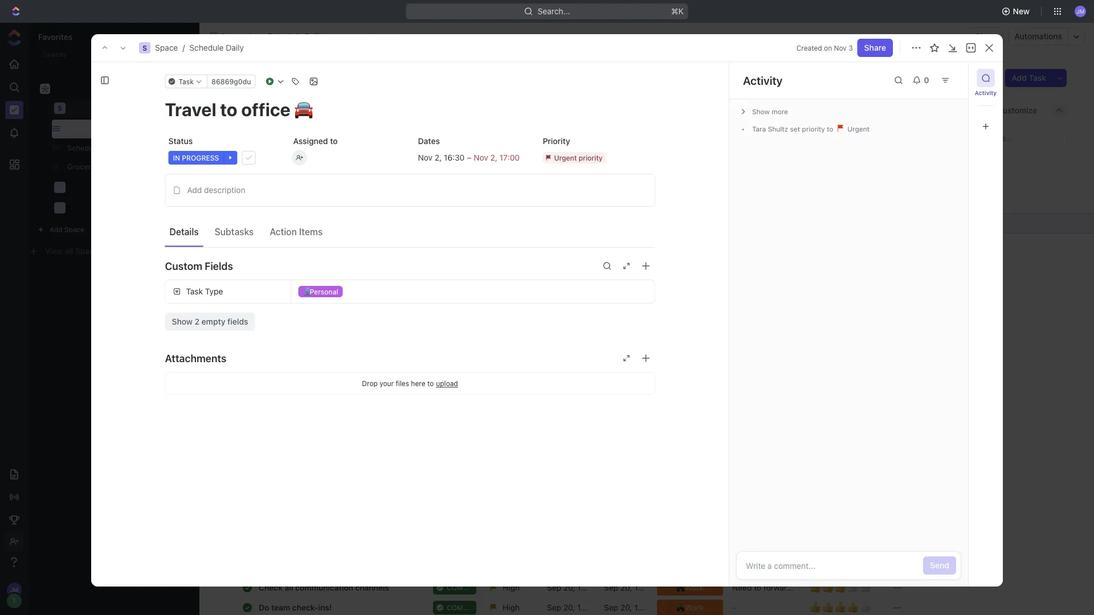 Task type: locate. For each thing, give the bounding box(es) containing it.
1 vertical spatial ⚒️
[[495, 298, 503, 308]]

hide button
[[946, 103, 981, 119]]

upload
[[436, 380, 458, 388]]

add task button down the assigned to
[[293, 159, 341, 172]]

add description button
[[169, 181, 651, 200]]

0 vertical spatial space, , element
[[209, 32, 218, 41]]

show more
[[753, 108, 789, 116]]

team
[[71, 183, 90, 192]]

0 horizontal spatial priority
[[579, 154, 603, 162]]

space down everything
[[71, 104, 93, 112]]

1 communication from the top
[[295, 238, 353, 248]]

view all spaces
[[45, 247, 102, 256]]

channels down travel to office 🚘 link
[[355, 238, 389, 248]]

assigned
[[293, 137, 328, 146]]

task sidebar content section
[[727, 62, 969, 587]]

breakfast inside porkchop and egg for breakfast
[[761, 554, 796, 563]]

2 vertical spatial space, , element
[[54, 103, 66, 114]]

share button
[[969, 27, 1004, 46], [858, 39, 893, 57]]

show for show 2 empty fields
[[172, 317, 193, 327]]

activity up show more
[[743, 74, 783, 87]]

1 vertical spatial priority
[[579, 154, 603, 162]]

1 horizontal spatial s
[[143, 44, 147, 52]]

add left description
[[187, 186, 202, 195]]

2 check from the top
[[259, 583, 283, 593]]

1 horizontal spatial activity
[[975, 90, 997, 96]]

space link for middle space, , "element"
[[155, 43, 178, 52]]

2 left the 17:00
[[491, 153, 495, 162]]

space, , element up everything link
[[139, 42, 151, 54]]

👍 👍 👍 up "👍 👍 👍 👍"
[[810, 581, 847, 594]]

set
[[791, 125, 801, 133]]

1 vertical spatial show
[[172, 317, 193, 327]]

1 vertical spatial communication
[[295, 583, 353, 593]]

nov down dates
[[418, 153, 433, 162]]

0 vertical spatial –
[[467, 153, 472, 162]]

0 horizontal spatial space, , element
[[54, 103, 66, 114]]

task type
[[186, 287, 223, 296]]

show
[[753, 108, 770, 116], [172, 317, 193, 327]]

s
[[212, 33, 216, 40], [143, 44, 147, 52], [58, 104, 62, 112]]

0 horizontal spatial breakfast
[[259, 198, 295, 208]]

0 horizontal spatial activity
[[743, 74, 783, 87]]

1 horizontal spatial show
[[753, 108, 770, 116]]

space link
[[155, 43, 178, 52], [71, 99, 180, 117]]

breakfast
[[259, 198, 295, 208], [761, 554, 796, 563]]

share right 3
[[865, 43, 887, 52]]

add up view
[[50, 226, 62, 234]]

0 vertical spatial breakfast
[[259, 198, 295, 208]]

1 horizontal spatial priority
[[802, 125, 825, 133]]

0 vertical spatial /
[[249, 32, 251, 41]]

0 vertical spatial channels
[[355, 238, 389, 248]]

drop your files here to upload
[[362, 380, 458, 388]]

2
[[435, 153, 440, 162], [491, 153, 495, 162], [195, 317, 200, 327]]

share for rightmost share button
[[976, 32, 997, 41]]

space link up task dropdown button
[[155, 43, 178, 52]]

activity inside the task sidebar navigation tab list
[[975, 90, 997, 96]]

2 horizontal spatial s
[[212, 33, 216, 40]]

add down the 'assigned'
[[307, 162, 320, 170]]

in progress
[[173, 154, 219, 162]]

team space link
[[71, 178, 180, 197]]

2 channels from the top
[[355, 583, 389, 593]]

0 vertical spatial add task button
[[1005, 69, 1054, 87]]

1 vertical spatial space, , element
[[139, 42, 151, 54]]

1 vertical spatial share
[[865, 43, 887, 52]]

space, , element down everything
[[54, 103, 66, 114]]

channels
[[355, 238, 389, 248], [355, 583, 389, 593]]

breakfast down and
[[761, 554, 796, 563]]

all up the do team check-ins!
[[285, 583, 293, 593]]

channels up do team check-ins! link
[[355, 583, 389, 593]]

Edit task name text field
[[165, 99, 655, 120]]

–
[[467, 153, 472, 162], [733, 563, 737, 573], [733, 603, 737, 613]]

0 horizontal spatial show
[[172, 317, 193, 327]]

⚒️ up custom fields dropdown button
[[391, 238, 399, 248]]

custom fields element
[[165, 280, 655, 331]]

0
[[925, 76, 930, 85]]

1 vertical spatial channels
[[355, 583, 389, 593]]

s for space, , "element" to the bottom
[[58, 104, 62, 112]]

user group image
[[56, 184, 64, 191]]

dinner
[[259, 398, 284, 407]]

show left empty
[[172, 317, 193, 327]]

0 horizontal spatial add task
[[307, 162, 337, 170]]

designs
[[328, 298, 358, 308]]

attachments
[[165, 352, 227, 365]]

to inside task sidebar content section
[[827, 125, 834, 133]]

,
[[440, 153, 442, 162], [495, 153, 498, 162]]

1 vertical spatial space link
[[71, 99, 180, 117]]

2 left empty
[[195, 317, 200, 327]]

0 vertical spatial ⚒️
[[391, 238, 399, 248]]

1 horizontal spatial 2
[[435, 153, 440, 162]]

drop
[[362, 380, 378, 388]]

priority inside dropdown button
[[579, 154, 603, 162]]

space right team
[[92, 183, 114, 192]]

0 button
[[908, 71, 937, 90]]

to left the office
[[284, 218, 291, 228]]

priority right urgent
[[579, 154, 603, 162]]

2 vertical spatial –
[[733, 603, 737, 613]]

all down action
[[285, 238, 293, 248]]

communication for check all communication channels ⚒️
[[295, 238, 353, 248]]

86869g0du
[[212, 78, 251, 86]]

0 vertical spatial – button
[[726, 558, 803, 578]]

0 horizontal spatial s
[[58, 104, 62, 112]]

feeling good! custom field. :4 .of. 5 element
[[810, 561, 823, 574], [810, 601, 823, 614], [823, 601, 835, 614], [835, 601, 848, 614], [848, 601, 860, 614]]

nov 2 , 16:30 – nov 2 , 17:00
[[418, 153, 520, 162]]

⚒️ right supervisor
[[495, 298, 503, 308]]

nov left 3
[[834, 44, 847, 52]]

communication for check all communication channels
[[295, 583, 353, 593]]

on right based
[[385, 298, 394, 308]]

communication up the ins!
[[295, 583, 353, 593]]

/ up task dropdown button
[[183, 43, 185, 52]]

feeling good! custom field. :3 .of. 5 element
[[810, 541, 823, 554], [823, 541, 835, 554], [835, 541, 848, 554], [810, 581, 823, 594], [823, 581, 835, 594], [835, 581, 848, 594]]

1 vertical spatial check
[[259, 583, 283, 593]]

add task up customize
[[1012, 73, 1047, 83]]

1 vertical spatial –
[[733, 563, 737, 573]]

priority for urgent
[[579, 154, 603, 162]]

1 vertical spatial /
[[183, 43, 185, 52]]

priority right set
[[802, 125, 825, 133]]

priority for set
[[802, 125, 825, 133]]

check
[[259, 238, 283, 248], [259, 583, 283, 593]]

check down action
[[259, 238, 283, 248]]

0 vertical spatial show
[[753, 108, 770, 116]]

1 vertical spatial activity
[[975, 90, 997, 96]]

0 vertical spatial check
[[259, 238, 283, 248]]

0 vertical spatial activity
[[743, 74, 783, 87]]

favorites button
[[38, 32, 73, 42]]

share for the leftmost share button
[[865, 43, 887, 52]]

share
[[976, 32, 997, 41], [865, 43, 887, 52]]

0 vertical spatial share
[[976, 32, 997, 41]]

2 communication from the top
[[295, 583, 353, 593]]

– button down and
[[726, 558, 803, 578]]

on right created
[[824, 44, 833, 52]]

1 horizontal spatial share
[[976, 32, 997, 41]]

check up do
[[259, 583, 283, 593]]

everything
[[56, 84, 96, 94]]

0 vertical spatial space link
[[155, 43, 178, 52]]

0 vertical spatial priority
[[802, 125, 825, 133]]

empty
[[202, 317, 226, 327]]

search...
[[538, 7, 570, 16]]

in
[[173, 154, 180, 162]]

1 horizontal spatial space, , element
[[139, 42, 151, 54]]

0 horizontal spatial 2
[[195, 317, 200, 327]]

0 vertical spatial s
[[212, 33, 216, 40]]

, left 16:30
[[440, 153, 442, 162]]

show inside dropdown button
[[753, 108, 770, 116]]

task down the "space / schedule daily"
[[179, 78, 194, 86]]

add up customize
[[1012, 73, 1027, 83]]

upload button
[[436, 380, 458, 388]]

⌘k
[[671, 7, 684, 16]]

custom fields button
[[165, 253, 655, 280]]

priority inside task sidebar content section
[[802, 125, 825, 133]]

breakfast up travel
[[259, 198, 295, 208]]

0 horizontal spatial on
[[385, 298, 394, 308]]

tara shultz
[[753, 125, 789, 133]]

s up the "space / schedule daily"
[[212, 33, 216, 40]]

0 vertical spatial 👍 👍 👍
[[810, 541, 847, 554]]

task left type
[[186, 287, 203, 296]]

task sidebar navigation tab list
[[974, 69, 999, 136]]

urgent priority button
[[540, 148, 655, 168]]

show more button
[[737, 104, 962, 120]]

0 vertical spatial on
[[824, 44, 833, 52]]

👍 👍 👍 right and
[[810, 541, 847, 554]]

fields
[[205, 260, 233, 272]]

0 horizontal spatial share button
[[858, 39, 893, 57]]

tara
[[753, 125, 766, 133]]

channels for check all communication channels
[[355, 583, 389, 593]]

/
[[249, 32, 251, 41], [183, 43, 185, 52]]

urgent
[[846, 125, 870, 133]]

view
[[45, 247, 63, 256]]

1 horizontal spatial breakfast
[[761, 554, 796, 563]]

– button down for
[[726, 598, 803, 616]]

feedback
[[396, 298, 431, 308]]

share button down 'new' button
[[969, 27, 1004, 46]]

check all communication channels link
[[256, 580, 424, 596]]

1 vertical spatial – button
[[726, 598, 803, 616]]

automations button
[[1009, 28, 1068, 45]]

1 horizontal spatial add task button
[[1005, 69, 1054, 87]]

task inside dropdown button
[[179, 78, 194, 86]]

space, , element
[[209, 32, 218, 41], [139, 42, 151, 54], [54, 103, 66, 114]]

schedule daily
[[268, 32, 323, 41], [227, 68, 338, 87], [67, 125, 118, 133], [67, 144, 118, 152]]

activity
[[743, 74, 783, 87], [975, 90, 997, 96]]

, left the 17:00
[[495, 153, 498, 162]]

hide
[[960, 106, 977, 115]]

2 left 16:30
[[435, 153, 440, 162]]

urgent priority
[[554, 154, 603, 162]]

space up view all spaces
[[64, 226, 84, 234]]

16:30
[[444, 153, 465, 162]]

space
[[221, 32, 244, 41], [155, 43, 178, 52], [71, 104, 93, 112], [92, 183, 114, 192], [64, 226, 84, 234]]

0 horizontal spatial add task button
[[293, 159, 341, 172]]

all for check all communication channels
[[285, 583, 293, 593]]

2 inside the custom fields element
[[195, 317, 200, 327]]

add task down the assigned to
[[307, 162, 337, 170]]

1 vertical spatial add task button
[[293, 159, 341, 172]]

communication down 'items'
[[295, 238, 353, 248]]

0 horizontal spatial /
[[183, 43, 185, 52]]

/ up 86869g0du
[[249, 32, 251, 41]]

all right view
[[65, 247, 73, 256]]

for
[[749, 554, 759, 563]]

travel
[[259, 218, 282, 228]]

apply revisions to designs based on feedback from supervisor ⚒️ link
[[256, 295, 503, 311]]

2 – button from the top
[[726, 598, 803, 616]]

2 horizontal spatial space, , element
[[209, 32, 218, 41]]

spaces
[[43, 50, 67, 58], [38, 53, 66, 63], [75, 247, 102, 256]]

share button right 3
[[858, 39, 893, 57]]

1 vertical spatial breakfast
[[761, 554, 796, 563]]

space inside team space link
[[92, 183, 114, 192]]

🍗
[[284, 278, 292, 288]]

custom fields
[[165, 260, 233, 272]]

0 vertical spatial communication
[[295, 238, 353, 248]]

1 channels from the top
[[355, 238, 389, 248]]

1 vertical spatial s
[[143, 44, 147, 52]]

space, , element up the "space / schedule daily"
[[209, 32, 218, 41]]

dinner 🍖
[[259, 398, 294, 407]]

to right the here
[[428, 380, 434, 388]]

space / schedule daily
[[155, 43, 244, 52]]

to down show more dropdown button
[[827, 125, 834, 133]]

space link down everything link
[[71, 99, 180, 117]]

custom
[[165, 260, 202, 272]]

1 check from the top
[[259, 238, 283, 248]]

travel to office 🚘
[[259, 218, 325, 228]]

1 vertical spatial 👍 👍 👍
[[810, 581, 847, 594]]

share left automations
[[976, 32, 997, 41]]

14
[[188, 144, 194, 152]]

view all spaces link
[[45, 247, 102, 256]]

1 , from the left
[[440, 153, 442, 162]]

0 horizontal spatial ,
[[440, 153, 442, 162]]

0 vertical spatial add task
[[1012, 73, 1047, 83]]

1 horizontal spatial ,
[[495, 153, 498, 162]]

1 vertical spatial on
[[385, 298, 394, 308]]

communication
[[295, 238, 353, 248], [295, 583, 353, 593]]

add task button up customize
[[1005, 69, 1054, 87]]

space up the "space / schedule daily"
[[221, 32, 244, 41]]

s up everything link
[[143, 44, 147, 52]]

0 horizontal spatial share
[[865, 43, 887, 52]]

lunch 🍗
[[259, 278, 292, 288]]

2 , from the left
[[495, 153, 498, 162]]

show inside the custom fields element
[[172, 317, 193, 327]]

activity up 'hide'
[[975, 90, 997, 96]]

s down everything
[[58, 104, 62, 112]]

description
[[204, 186, 245, 195]]

nov right 16:30
[[474, 153, 489, 162]]

calendar
[[262, 106, 296, 115]]

show up tara
[[753, 108, 770, 116]]

space link for space, , "element" to the bottom
[[71, 99, 180, 117]]

2 vertical spatial s
[[58, 104, 62, 112]]

space for add space
[[64, 226, 84, 234]]

2 for fields
[[195, 317, 200, 327]]

2 for 16:30
[[435, 153, 440, 162]]



Task type: vqa. For each thing, say whether or not it's contained in the screenshot.
6th row from the bottom
no



Task type: describe. For each thing, give the bounding box(es) containing it.
to right the 'assigned'
[[330, 137, 338, 146]]

1 horizontal spatial nov
[[474, 153, 489, 162]]

supervisor
[[453, 298, 493, 308]]

type
[[205, 287, 223, 296]]

egg
[[733, 554, 747, 563]]

apply revisions to designs based on feedback from supervisor ⚒️
[[259, 298, 503, 308]]

2 horizontal spatial 2
[[491, 153, 495, 162]]

customize
[[998, 106, 1038, 115]]

jm button
[[1072, 2, 1090, 21]]

everything link
[[34, 80, 194, 98]]

assignees button
[[498, 131, 552, 145]]

show for show more
[[753, 108, 770, 116]]

priority
[[543, 137, 570, 146]]

do team check-ins!
[[259, 603, 332, 613]]

1 horizontal spatial add task
[[1012, 73, 1047, 83]]

revisions
[[283, 298, 316, 308]]

do
[[259, 603, 269, 613]]

s inside s space /
[[212, 33, 216, 40]]

check all communication channels ⚒️
[[259, 238, 399, 248]]

send button
[[924, 557, 957, 575]]

assigned to
[[293, 137, 338, 146]]

favorites
[[38, 32, 73, 42]]

1 horizontal spatial ⚒️
[[495, 298, 503, 308]]

progress
[[182, 154, 219, 162]]

add inside button
[[187, 186, 202, 195]]

subtasks button
[[210, 222, 258, 242]]

Search tasks... text field
[[953, 130, 1067, 147]]

task down the assigned to
[[322, 162, 337, 170]]

new button
[[998, 2, 1037, 21]]

lunch 🍗 link
[[256, 275, 424, 291]]

1 horizontal spatial share button
[[969, 27, 1004, 46]]

based
[[360, 298, 383, 308]]

check for check all communication channels
[[259, 583, 283, 593]]

all for check all communication channels ⚒️
[[285, 238, 293, 248]]

office
[[293, 218, 315, 228]]

0 horizontal spatial ⚒️
[[391, 238, 399, 248]]

observatory link
[[71, 199, 180, 217]]

set priority to
[[789, 125, 836, 133]]

🚘
[[317, 218, 325, 228]]

action items
[[270, 226, 323, 237]]

daily calendar
[[242, 106, 296, 115]]

jm
[[1077, 8, 1085, 14]]

action
[[270, 226, 297, 237]]

– for first – button from the bottom of the page
[[733, 603, 737, 613]]

send
[[931, 561, 950, 571]]

spaces link
[[29, 53, 66, 63]]

attachments button
[[165, 345, 655, 372]]

lunch
[[259, 278, 282, 288]]

to down 👤personal
[[318, 298, 326, 308]]

add description
[[187, 186, 245, 195]]

travel to office 🚘 link
[[256, 215, 424, 231]]

urgent
[[554, 154, 577, 162]]

space for s space /
[[221, 32, 244, 41]]

task button
[[165, 75, 208, 88]]

globe image
[[56, 205, 63, 212]]

channels for check all communication channels ⚒️
[[355, 238, 389, 248]]

from
[[434, 298, 451, 308]]

porkchop and egg for breakfast
[[733, 543, 796, 563]]

👤personal
[[303, 288, 338, 296]]

– for first – button from the top
[[733, 563, 737, 573]]

all for view all spaces
[[65, 247, 73, 256]]

👍 👍 👍 👍
[[810, 601, 859, 614]]

1 👍 👍 👍 from the top
[[810, 541, 847, 554]]

team space
[[71, 183, 114, 192]]

created on nov 3
[[797, 44, 853, 52]]

and
[[770, 543, 783, 553]]

check all communication channels ⚒️ link
[[256, 235, 424, 251]]

porkchop
[[733, 543, 768, 553]]

items
[[299, 226, 323, 237]]

apply
[[259, 298, 281, 308]]

1 horizontal spatial on
[[824, 44, 833, 52]]

subtasks
[[215, 226, 254, 237]]

space for team space
[[92, 183, 114, 192]]

fields
[[228, 317, 248, 327]]

add space
[[50, 226, 84, 234]]

s for middle space, , "element"
[[143, 44, 147, 52]]

check for check all communication channels ⚒️
[[259, 238, 283, 248]]

customize button
[[983, 103, 1041, 119]]

1 vertical spatial add task
[[307, 162, 337, 170]]

action items button
[[265, 222, 327, 242]]

dates
[[418, 137, 440, 146]]

team
[[271, 603, 290, 613]]

s space /
[[212, 32, 251, 41]]

1 – button from the top
[[726, 558, 803, 578]]

0 horizontal spatial nov
[[418, 153, 433, 162]]

👤personal button
[[292, 281, 655, 303]]

automations
[[1015, 32, 1063, 41]]

check all communication channels
[[259, 583, 389, 593]]

17:00
[[500, 153, 520, 162]]

2 👍 👍 👍 from the top
[[810, 581, 847, 594]]

activity inside task sidebar content section
[[743, 74, 783, 87]]

observatory
[[71, 204, 115, 212]]

show 2 empty fields
[[172, 317, 248, 327]]

task up customize
[[1029, 73, 1047, 83]]

task inside the custom fields element
[[186, 287, 203, 296]]

porkchop and egg for breakfast button
[[726, 538, 803, 563]]

86869g0du button
[[207, 75, 256, 88]]

files
[[396, 380, 409, 388]]

space up task dropdown button
[[155, 43, 178, 52]]

1 horizontal spatial /
[[249, 32, 251, 41]]

here
[[411, 380, 426, 388]]

2 horizontal spatial nov
[[834, 44, 847, 52]]

details button
[[165, 222, 203, 242]]

overdue
[[227, 160, 259, 170]]

your
[[380, 380, 394, 388]]



